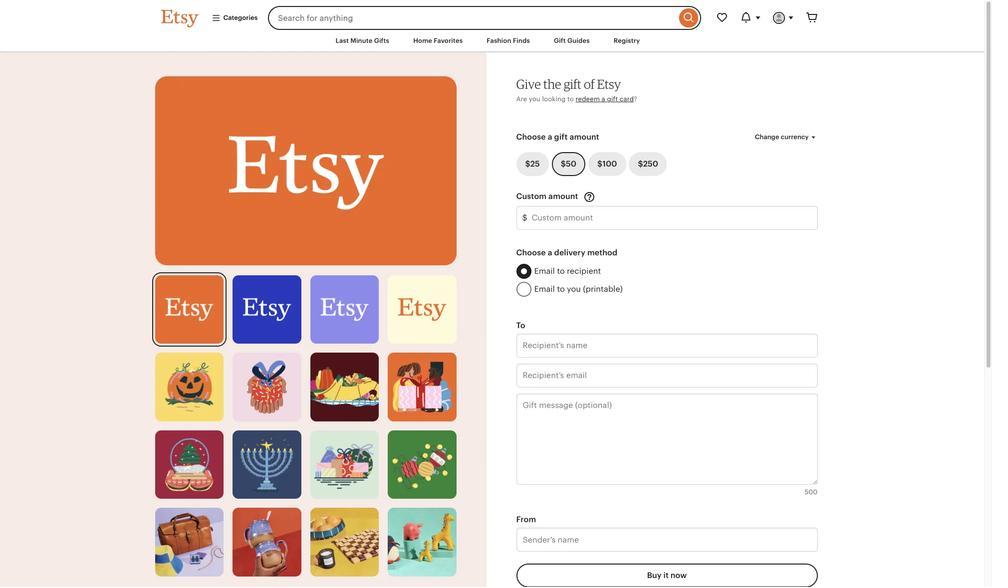 Task type: locate. For each thing, give the bounding box(es) containing it.
1 choose from the top
[[517, 132, 546, 142]]

to right looking
[[568, 96, 574, 103]]

2 email from the top
[[535, 284, 555, 294]]

none search field inside categories banner
[[268, 6, 701, 30]]

gift guides
[[554, 37, 590, 44]]

0 vertical spatial to
[[568, 96, 574, 103]]

0 vertical spatial gift
[[564, 76, 582, 92]]

choose up '$25'
[[517, 132, 546, 142]]

you right the are
[[529, 96, 541, 103]]

you down email to recipient
[[567, 284, 581, 294]]

categories banner
[[143, 0, 842, 30]]

0 horizontal spatial you
[[529, 96, 541, 103]]

a for choose a delivery method
[[548, 248, 553, 258]]

0 vertical spatial etsy logo with white font on an orange background image
[[155, 76, 457, 266]]

photograph of a hand holding two stacked handmade ceramic mugs with a natural brown clay base dipped in a light blueish purple glaze on an orange red background with a small etsy logo in white font in the top left corner image
[[233, 508, 301, 577]]

of
[[584, 76, 595, 92]]

registry link
[[607, 32, 648, 50]]

?
[[634, 96, 638, 103]]

choose
[[517, 132, 546, 142], [517, 248, 546, 258]]

0 vertical spatial email
[[535, 266, 555, 276]]

0 vertical spatial a
[[602, 96, 606, 103]]

1 vertical spatial you
[[567, 284, 581, 294]]

choose left delivery
[[517, 248, 546, 258]]

1 vertical spatial choose
[[517, 248, 546, 258]]

still life photograph of a brown leather travel bag, yellow and blue paneled bucket hat, a set of dark emerald colored tiered earrings in a purple jewelry box, and a gold braided necklace and bracelet set on a lavender background with a small etsy logo in black font in the top left corner image
[[155, 508, 224, 577]]

2 choose from the top
[[517, 248, 546, 258]]

categories button
[[204, 9, 265, 27]]

email down choose a delivery method
[[535, 266, 555, 276]]

2 vertical spatial to
[[557, 284, 565, 294]]

email to recipient
[[535, 266, 601, 276]]

the
[[544, 76, 562, 92]]

1 email from the top
[[535, 266, 555, 276]]

$50
[[561, 159, 577, 169]]

gift up $50
[[555, 132, 568, 142]]

a left delivery
[[548, 248, 553, 258]]

change
[[755, 133, 780, 141]]

email
[[535, 266, 555, 276], [535, 284, 555, 294]]

buy it now
[[647, 571, 687, 581]]

gift
[[564, 76, 582, 92], [607, 96, 618, 103], [555, 132, 568, 142]]

a right redeem
[[602, 96, 606, 103]]

1 vertical spatial etsy logo with white font on an orange background image
[[155, 276, 224, 344]]

1 horizontal spatial you
[[567, 284, 581, 294]]

custom
[[517, 192, 547, 201]]

Recipient's name text field
[[517, 334, 818, 358]]

Search for anything text field
[[268, 6, 677, 30]]

$100
[[598, 159, 617, 169]]

minute
[[351, 37, 373, 44]]

1 vertical spatial to
[[557, 266, 565, 276]]

still life photograph of plush toy animals on a teal background. on the left, a penguin with a white belly, black body and red feet. in the center, a pink pig with darker pink details sits atop a teal block. to the right, two giraffes—one large with yellow fabric and orange spots, and a smaller one with lighter yellow and orange spots—stand near each other, with the smaller giraffe in front of a shorter teal block. image
[[388, 508, 457, 577]]

to
[[568, 96, 574, 103], [557, 266, 565, 276], [557, 284, 565, 294]]

last
[[336, 37, 349, 44]]

recipient
[[567, 266, 601, 276]]

you
[[529, 96, 541, 103], [567, 284, 581, 294]]

0 vertical spatial choose
[[517, 132, 546, 142]]

guides
[[568, 37, 590, 44]]

to down email to recipient
[[557, 284, 565, 294]]

email for email to recipient
[[535, 266, 555, 276]]

amount right custom
[[549, 192, 579, 201]]

to for recipient
[[557, 266, 565, 276]]

2 vertical spatial a
[[548, 248, 553, 258]]

1 vertical spatial a
[[548, 132, 553, 142]]

a down looking
[[548, 132, 553, 142]]

email to you (printable)
[[535, 284, 623, 294]]

choose for choose a gift amount
[[517, 132, 546, 142]]

2 etsy logo with white font on an orange background image from the top
[[155, 276, 224, 344]]

illustration of two people holding a large pink gift box with white zig zag stripes and a red and pink ribbon, on an orange background with a small etsy logo in white font in the top left corner image
[[388, 353, 457, 422]]

amount
[[570, 132, 600, 142], [549, 192, 579, 201]]

2 vertical spatial gift
[[555, 132, 568, 142]]

to
[[517, 321, 526, 330]]

home
[[414, 37, 432, 44]]

Recipient's email email field
[[517, 364, 818, 388]]

email down email to recipient
[[535, 284, 555, 294]]

finds
[[513, 37, 530, 44]]

1 vertical spatial email
[[535, 284, 555, 294]]

amount up $50
[[570, 132, 600, 142]]

0 vertical spatial you
[[529, 96, 541, 103]]

$250
[[638, 159, 659, 169]]

menu bar
[[143, 30, 842, 53]]

method
[[588, 248, 618, 258]]

to down choose a delivery method
[[557, 266, 565, 276]]

give
[[517, 76, 541, 92]]

currency
[[781, 133, 809, 141]]

gift for amount
[[555, 132, 568, 142]]

etsy logo with white font on an orange background image
[[155, 76, 457, 266], [155, 276, 224, 344]]

last minute gifts
[[336, 37, 390, 44]]

home favorites
[[414, 37, 463, 44]]

redeem a gift card link
[[576, 96, 634, 103]]

a
[[602, 96, 606, 103], [548, 132, 553, 142], [548, 248, 553, 258]]

it
[[664, 571, 669, 581]]

looking
[[542, 96, 566, 103]]

fashion
[[487, 37, 512, 44]]

illustration of an assortment of multicolored wrapped presents with a light pastel green background and a small etsy logo in white font in the top left corner image
[[310, 431, 379, 499]]

gift left card
[[607, 96, 618, 103]]

gift left of
[[564, 76, 582, 92]]

1 vertical spatial amount
[[549, 192, 579, 201]]

fashion finds link
[[480, 32, 538, 50]]

a for choose a gift amount
[[548, 132, 553, 142]]

None search field
[[268, 6, 701, 30]]



Task type: describe. For each thing, give the bounding box(es) containing it.
choose a gift amount
[[517, 132, 600, 142]]

change currency button
[[748, 128, 826, 146]]

etsy
[[598, 76, 621, 92]]

still life photograph of a checkerboard with wooden pieces on a yellow tabletop. to the left, there's a candle with the label "l'apothecary" and a cork base. in the background, a blue striped bowl filled with citrus fruit. image
[[310, 508, 379, 577]]

custom amount
[[517, 192, 581, 201]]

categories
[[223, 14, 258, 21]]

last minute gifts link
[[328, 32, 397, 50]]

illustration of an assortment of 3 sphere ornaments with red and golden yellow colors and a string of lights running through them on a green background with a small etsy logo in white font in the top left corner image
[[388, 431, 457, 499]]

1 etsy logo with white font on an orange background image from the top
[[155, 76, 457, 266]]

0 vertical spatial amount
[[570, 132, 600, 142]]

now
[[671, 571, 687, 581]]

to for you
[[557, 284, 565, 294]]

illustration of hands cradling a snow globe with a green christmas tree and falling snow against a maroon red background with a small etsy logo in white font in the top left corner.. image
[[155, 431, 224, 499]]

you inside give the gift of etsy are you looking to redeem a gift card ?
[[529, 96, 541, 103]]

choose for choose a delivery method
[[517, 248, 546, 258]]

Gift message (optional) text field
[[517, 394, 818, 485]]

menu bar containing last minute gifts
[[143, 30, 842, 53]]

Custom amount number field
[[517, 206, 818, 230]]

from
[[517, 515, 536, 525]]

to inside give the gift of etsy are you looking to redeem a gift card ?
[[568, 96, 574, 103]]

buy it now button
[[517, 564, 818, 588]]

illustration of lit menorah with a star as the center candle flame on a dark blue background with a small etsy logo in white font in the top left corner image
[[233, 431, 301, 499]]

gift for of
[[564, 76, 582, 92]]

etsy logo with orange font on a lavender background image
[[310, 276, 379, 344]]

gifts
[[374, 37, 390, 44]]

$25
[[526, 159, 540, 169]]

fashion finds
[[487, 37, 530, 44]]

500
[[805, 489, 818, 496]]

redeem
[[576, 96, 600, 103]]

gift guides link
[[547, 32, 598, 50]]

gift
[[554, 37, 566, 44]]

home favorites link
[[406, 32, 471, 50]]

buy
[[647, 571, 662, 581]]

give the gift of etsy are you looking to redeem a gift card ?
[[517, 76, 638, 103]]

1 vertical spatial gift
[[607, 96, 618, 103]]

email for email to you (printable)
[[535, 284, 555, 294]]

Sender's name text field
[[517, 528, 818, 552]]

etsy logo with white font on a blue background image
[[233, 276, 301, 344]]

registry
[[614, 37, 640, 44]]

etsy logo with white font on a cream background image
[[388, 276, 457, 344]]

choose a delivery method
[[517, 248, 618, 258]]

favorites
[[434, 37, 463, 44]]

are
[[517, 96, 527, 103]]

card
[[620, 96, 634, 103]]

(printable)
[[583, 284, 623, 294]]

illustration of an orange pumpkin with a carved face on a bed of green with a yellow background and a small etsy logo in the top left corner in black font image
[[155, 353, 224, 422]]

a inside give the gift of etsy are you looking to redeem a gift card ?
[[602, 96, 606, 103]]

illustration of a yellow cornucopia sitting on a white tablecloth with turquoise checkers and overfilling with an orange gourd, yellow corn, pink grapes, as well as seasonal foliage floating behind. the background is burgundy with a small etsy logo in white font in the top left corner. image
[[310, 353, 379, 422]]

change currency
[[755, 133, 809, 141]]

delivery
[[555, 248, 586, 258]]

illustration of two open hands holding a small box wrapped in a red paper with white confetti design on a light pink background with and small etsy logo in the top left corner in black font image
[[233, 353, 301, 422]]



Task type: vqa. For each thing, say whether or not it's contained in the screenshot.
buy it now
yes



